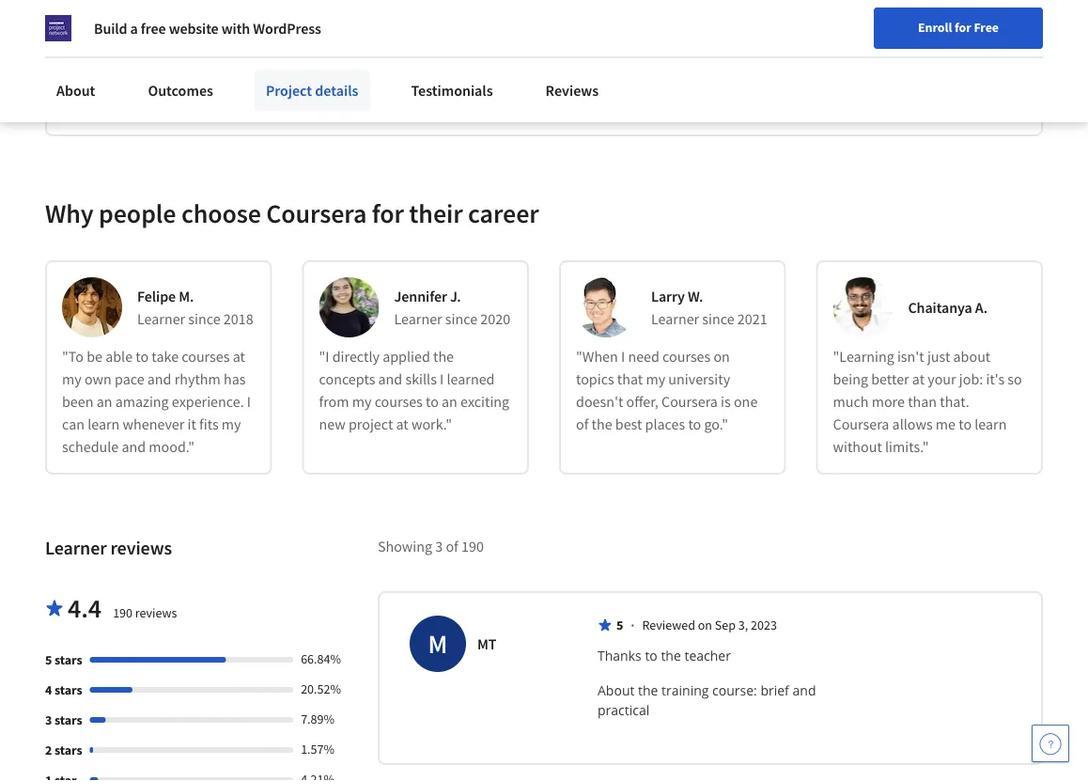 Task type: locate. For each thing, give the bounding box(es) containing it.
1 horizontal spatial i
[[440, 369, 444, 388]]

i left need
[[621, 347, 625, 365]]

0 horizontal spatial i
[[247, 392, 251, 411]]

1 horizontal spatial 5
[[617, 616, 623, 633]]

2 stars from the top
[[54, 681, 82, 698]]

is left one
[[721, 392, 731, 411]]

0 horizontal spatial an
[[96, 392, 112, 411]]

0 horizontal spatial with
[[115, 83, 142, 102]]

my
[[62, 369, 82, 388], [646, 369, 666, 388], [352, 392, 372, 411], [222, 414, 241, 433]]

since inside jennifer j. learner since 2020
[[445, 309, 478, 328]]

1 horizontal spatial of
[[576, 414, 589, 433]]

and right brief
[[793, 681, 816, 699]]

for inside available only on desktop this guided project is designed for laptops or desktop computers with a reliable internet connection, not mobile devices.
[[313, 61, 331, 80]]

learner for felipe
[[137, 309, 185, 328]]

learner up 4.4
[[45, 536, 107, 560]]

190 right 4.4
[[113, 604, 133, 621]]

1 for from the left
[[30, 9, 51, 28]]

stars up the "2 stars"
[[54, 711, 82, 728]]

2 vertical spatial at
[[396, 414, 409, 433]]

for up project details
[[313, 61, 331, 80]]

doesn't
[[576, 392, 623, 411]]

1 horizontal spatial for
[[155, 9, 176, 28]]

limits."
[[885, 437, 929, 456]]

2 horizontal spatial i
[[621, 347, 625, 365]]

i
[[621, 347, 625, 365], [440, 369, 444, 388], [247, 392, 251, 411]]

0 horizontal spatial project
[[192, 61, 237, 80]]

to up work."
[[426, 392, 439, 411]]

0 horizontal spatial on
[[207, 38, 223, 57]]

an inside "to be able to take courses at my own pace and rhythm has been an amazing experience. i can learn whenever it fits my schedule and mood."
[[96, 392, 112, 411]]

the up practical
[[638, 681, 658, 699]]

devices.
[[408, 83, 459, 102]]

1 vertical spatial about
[[598, 681, 635, 699]]

stars
[[54, 651, 82, 668], [54, 681, 82, 698], [54, 711, 82, 728], [54, 741, 82, 758]]

your
[[928, 369, 956, 388]]

be
[[87, 347, 102, 365]]

to right the me
[[959, 414, 972, 433]]

felipe
[[137, 286, 176, 305]]

0 horizontal spatial for
[[30, 9, 51, 28]]

build
[[94, 19, 127, 38]]

desktop up "devices." on the left of page
[[401, 61, 451, 80]]

a inside available only on desktop this guided project is designed for laptops or desktop computers with a reliable internet connection, not mobile devices.
[[145, 83, 153, 102]]

0 horizontal spatial since
[[188, 309, 221, 328]]

to inside "learning isn't just about being better at your job: it's so much more than that. coursera allows me to learn without limits."
[[959, 414, 972, 433]]

0 vertical spatial 190
[[461, 536, 484, 555]]

learn for that.
[[975, 414, 1007, 433]]

reviews
[[546, 81, 599, 100]]

coursera
[[266, 197, 367, 230], [662, 392, 718, 411], [833, 414, 889, 433]]

190
[[461, 536, 484, 555], [113, 604, 133, 621]]

sep
[[715, 616, 736, 633]]

"learning isn't just about being better at your job: it's so much more than that. coursera allows me to learn without limits."
[[833, 347, 1022, 456]]

courses up rhythm on the left
[[182, 347, 230, 365]]

0 vertical spatial on
[[207, 38, 223, 57]]

since down m.
[[188, 309, 221, 328]]

0 vertical spatial reviews
[[110, 536, 172, 560]]

1 vertical spatial 5
[[45, 651, 52, 668]]

for left free
[[955, 19, 972, 36]]

at left work."
[[396, 414, 409, 433]]

on inside '"when i need courses on topics that my university doesn't offer, coursera is one of the best places to go."'
[[714, 347, 730, 365]]

2 vertical spatial for
[[372, 197, 404, 230]]

5
[[617, 616, 623, 633], [45, 651, 52, 668]]

0 horizontal spatial a
[[130, 19, 138, 38]]

190 right the showing
[[461, 536, 484, 555]]

reviews
[[110, 536, 172, 560], [135, 604, 177, 621]]

at up than
[[912, 369, 925, 388]]

available only on desktop this guided project is designed for laptops or desktop computers with a reliable internet connection, not mobile devices.
[[115, 38, 522, 102]]

2 horizontal spatial for
[[955, 19, 972, 36]]

2 horizontal spatial on
[[714, 347, 730, 365]]

"to be able to take courses at my own pace and rhythm has been an amazing experience. i can learn whenever it fits my schedule and mood."
[[62, 347, 251, 456]]

learner down larry
[[651, 309, 699, 328]]

0 vertical spatial for
[[955, 19, 972, 36]]

1 horizontal spatial for
[[372, 197, 404, 230]]

reviews right 4.4
[[135, 604, 177, 621]]

1 horizontal spatial at
[[396, 414, 409, 433]]

an down own
[[96, 392, 112, 411]]

best
[[615, 414, 642, 433]]

since inside felipe m. learner since 2018
[[188, 309, 221, 328]]

desktop down banner "navigation"
[[226, 38, 277, 57]]

1 vertical spatial for
[[313, 61, 331, 80]]

4.4
[[68, 591, 102, 624]]

enroll
[[918, 19, 952, 36]]

a left free
[[130, 19, 138, 38]]

1 horizontal spatial an
[[442, 392, 458, 411]]

4 stars
[[45, 681, 82, 698]]

details
[[315, 81, 358, 100]]

2 an from the left
[[442, 392, 458, 411]]

1 vertical spatial a
[[145, 83, 153, 102]]

3 for from the left
[[278, 9, 299, 28]]

2 stars
[[45, 741, 82, 758]]

3 up 2 at bottom
[[45, 711, 52, 728]]

1 vertical spatial of
[[446, 536, 458, 555]]

courses
[[182, 347, 230, 365], [663, 347, 711, 365], [375, 392, 423, 411]]

3 stars from the top
[[54, 711, 82, 728]]

my up project
[[352, 392, 372, 411]]

only
[[176, 38, 204, 57]]

0 vertical spatial i
[[621, 347, 625, 365]]

0 horizontal spatial coursera
[[266, 197, 367, 230]]

an inside "i directly applied the concepts and skills i learned from my courses to an exciting new project at work."
[[442, 392, 458, 411]]

at inside "learning isn't just about being better at your job: it's so much more than that. coursera allows me to learn without limits."
[[912, 369, 925, 388]]

for left individuals
[[30, 9, 51, 28]]

and inside about the training course: brief and practical
[[793, 681, 816, 699]]

2 horizontal spatial at
[[912, 369, 925, 388]]

why
[[45, 197, 94, 230]]

1 vertical spatial coursera
[[662, 392, 718, 411]]

an up work."
[[442, 392, 458, 411]]

for
[[30, 9, 51, 28], [155, 9, 176, 28], [278, 9, 299, 28]]

1 horizontal spatial courses
[[375, 392, 423, 411]]

learn up 'schedule'
[[88, 414, 120, 433]]

2 horizontal spatial since
[[702, 309, 735, 328]]

1 horizontal spatial coursera
[[662, 392, 718, 411]]

allows
[[892, 414, 933, 433]]

0 horizontal spatial at
[[233, 347, 245, 365]]

2 vertical spatial on
[[698, 616, 712, 633]]

to left take
[[136, 347, 149, 365]]

learn inside "to be able to take courses at my own pace and rhythm has been an amazing experience. i can learn whenever it fits my schedule and mood."
[[88, 414, 120, 433]]

1 horizontal spatial on
[[698, 616, 712, 633]]

with inside available only on desktop this guided project is designed for laptops or desktop computers with a reliable internet connection, not mobile devices.
[[115, 83, 142, 102]]

2020
[[481, 309, 510, 328]]

at
[[233, 347, 245, 365], [912, 369, 925, 388], [396, 414, 409, 433]]

my down need
[[646, 369, 666, 388]]

jennifer
[[394, 286, 447, 305]]

it
[[188, 414, 196, 433]]

the down 'doesn't'
[[592, 414, 612, 433]]

2 for from the left
[[155, 9, 176, 28]]

1 horizontal spatial a
[[145, 83, 153, 102]]

0 horizontal spatial 3
[[45, 711, 52, 728]]

5 up thanks
[[617, 616, 623, 633]]

1 vertical spatial 190
[[113, 604, 133, 621]]

of right the showing
[[446, 536, 458, 555]]

project down designed
[[266, 81, 312, 100]]

individuals
[[54, 9, 125, 28]]

0 horizontal spatial about
[[56, 81, 95, 100]]

1 vertical spatial at
[[912, 369, 925, 388]]

for left their
[[372, 197, 404, 230]]

learn
[[88, 414, 120, 433], [975, 414, 1007, 433]]

stars right 4
[[54, 681, 82, 698]]

a
[[130, 19, 138, 38], [145, 83, 153, 102]]

2 horizontal spatial coursera
[[833, 414, 889, 433]]

0 horizontal spatial is
[[240, 61, 250, 80]]

been
[[62, 392, 93, 411]]

about the training course: brief and practical
[[598, 681, 820, 719]]

0 horizontal spatial 5
[[45, 651, 52, 668]]

reliable
[[156, 83, 203, 102]]

1 an from the left
[[96, 392, 112, 411]]

learner inside jennifer j. learner since 2020
[[394, 309, 442, 328]]

desktop
[[226, 38, 277, 57], [401, 61, 451, 80]]

courses up university at the right top of page
[[663, 347, 711, 365]]

3 right the showing
[[435, 536, 443, 555]]

about for about
[[56, 81, 95, 100]]

on down 'build a free website with wordpress'
[[207, 38, 223, 57]]

0 vertical spatial desktop
[[226, 38, 277, 57]]

0 horizontal spatial courses
[[182, 347, 230, 365]]

stars right 2 at bottom
[[54, 741, 82, 758]]

is up internet
[[240, 61, 250, 80]]

with down this
[[115, 83, 142, 102]]

the up skills at the left top
[[433, 347, 454, 365]]

0 vertical spatial 3
[[435, 536, 443, 555]]

thanks to the teacher
[[598, 646, 731, 664]]

2 since from the left
[[445, 309, 478, 328]]

1 vertical spatial reviews
[[135, 604, 177, 621]]

the inside "i directly applied the concepts and skills i learned from my courses to an exciting new project at work."
[[433, 347, 454, 365]]

places
[[645, 414, 685, 433]]

2 horizontal spatial for
[[278, 9, 299, 28]]

1 vertical spatial i
[[440, 369, 444, 388]]

5 up 4
[[45, 651, 52, 668]]

i inside "i directly applied the concepts and skills i learned from my courses to an exciting new project at work."
[[440, 369, 444, 388]]

0 vertical spatial coursera
[[266, 197, 367, 230]]

to left go."
[[688, 414, 701, 433]]

0 vertical spatial with
[[222, 19, 250, 38]]

0 vertical spatial at
[[233, 347, 245, 365]]

1 horizontal spatial 3
[[435, 536, 443, 555]]

a down guided at the top left of the page
[[145, 83, 153, 102]]

courses down skills at the left top
[[375, 392, 423, 411]]

1 since from the left
[[188, 309, 221, 328]]

that
[[617, 369, 643, 388]]

7.89%
[[301, 710, 335, 727]]

project
[[192, 61, 237, 80], [266, 81, 312, 100]]

about inside about the training course: brief and practical
[[598, 681, 635, 699]]

on up university at the right top of page
[[714, 347, 730, 365]]

1 horizontal spatial about
[[598, 681, 635, 699]]

of down 'doesn't'
[[576, 414, 589, 433]]

at up has
[[233, 347, 245, 365]]

1 horizontal spatial 190
[[461, 536, 484, 555]]

2 horizontal spatial courses
[[663, 347, 711, 365]]

at inside "to be able to take courses at my own pace and rhythm has been an amazing experience. i can learn whenever it fits my schedule and mood."
[[233, 347, 245, 365]]

to inside "to be able to take courses at my own pace and rhythm has been an amazing experience. i can learn whenever it fits my schedule and mood."
[[136, 347, 149, 365]]

reviews up 190 reviews in the bottom left of the page
[[110, 536, 172, 560]]

project up internet
[[192, 61, 237, 80]]

0 vertical spatial a
[[130, 19, 138, 38]]

for universities
[[278, 9, 375, 28]]

5 for 5 stars
[[45, 651, 52, 668]]

and down take
[[147, 369, 172, 388]]

i right skills at the left top
[[440, 369, 444, 388]]

1 horizontal spatial desktop
[[401, 61, 451, 80]]

about up practical
[[598, 681, 635, 699]]

for left universities
[[278, 9, 299, 28]]

2 learn from the left
[[975, 414, 1007, 433]]

available
[[115, 38, 173, 57]]

enroll for free
[[918, 19, 999, 36]]

1 stars from the top
[[54, 651, 82, 668]]

"when i need courses on topics that my university doesn't offer, coursera is one of the best places to go."
[[576, 347, 758, 433]]

on
[[207, 38, 223, 57], [714, 347, 730, 365], [698, 616, 712, 633]]

0 horizontal spatial learn
[[88, 414, 120, 433]]

is
[[240, 61, 250, 80], [721, 392, 731, 411]]

0 horizontal spatial for
[[313, 61, 331, 80]]

0 vertical spatial project
[[192, 61, 237, 80]]

learner down jennifer
[[394, 309, 442, 328]]

1 vertical spatial is
[[721, 392, 731, 411]]

project inside available only on desktop this guided project is designed for laptops or desktop computers with a reliable internet connection, not mobile devices.
[[192, 61, 237, 80]]

1 horizontal spatial since
[[445, 309, 478, 328]]

1 vertical spatial project
[[266, 81, 312, 100]]

3 since from the left
[[702, 309, 735, 328]]

1 learn from the left
[[88, 414, 120, 433]]

w.
[[688, 286, 703, 305]]

brief
[[761, 681, 789, 699]]

of inside '"when i need courses on topics that my university doesn't offer, coursera is one of the best places to go."'
[[576, 414, 589, 433]]

0 vertical spatial is
[[240, 61, 250, 80]]

learner down felipe
[[137, 309, 185, 328]]

with right website in the left of the page
[[222, 19, 250, 38]]

laptops
[[334, 61, 381, 80]]

able
[[105, 347, 133, 365]]

learn right the me
[[975, 414, 1007, 433]]

since down w.
[[702, 309, 735, 328]]

a.
[[975, 298, 988, 317]]

0 vertical spatial about
[[56, 81, 95, 100]]

1 vertical spatial with
[[115, 83, 142, 102]]

2 vertical spatial coursera
[[833, 414, 889, 433]]

coursera inside '"when i need courses on topics that my university doesn't offer, coursera is one of the best places to go."'
[[662, 392, 718, 411]]

for
[[955, 19, 972, 36], [313, 61, 331, 80], [372, 197, 404, 230]]

4 stars from the top
[[54, 741, 82, 758]]

learner inside larry w. learner since 2021
[[651, 309, 699, 328]]

since down 'j.'
[[445, 309, 478, 328]]

about down the coursera project network image
[[56, 81, 95, 100]]

for up 'available'
[[155, 9, 176, 28]]

my inside '"when i need courses on topics that my university doesn't offer, coursera is one of the best places to go."'
[[646, 369, 666, 388]]

experience.
[[172, 392, 244, 411]]

0 vertical spatial of
[[576, 414, 589, 433]]

for for universities
[[278, 9, 299, 28]]

training
[[662, 681, 709, 699]]

i inside "to be able to take courses at my own pace and rhythm has been an amazing experience. i can learn whenever it fits my schedule and mood."
[[247, 392, 251, 411]]

for businesses
[[155, 9, 248, 28]]

0 horizontal spatial desktop
[[226, 38, 277, 57]]

on left sep
[[698, 616, 712, 633]]

1 vertical spatial on
[[714, 347, 730, 365]]

2 vertical spatial i
[[247, 392, 251, 411]]

stars up 4 stars in the left of the page
[[54, 651, 82, 668]]

66.84%
[[301, 650, 341, 667]]

showing 3 of 190
[[378, 536, 484, 555]]

and down applied
[[378, 369, 402, 388]]

since inside larry w. learner since 2021
[[702, 309, 735, 328]]

learn inside "learning isn't just about being better at your job: it's so much more than that. coursera allows me to learn without limits."
[[975, 414, 1007, 433]]

courses inside '"when i need courses on topics that my university doesn't offer, coursera is one of the best places to go."'
[[663, 347, 711, 365]]

is inside '"when i need courses on topics that my university doesn't offer, coursera is one of the best places to go."'
[[721, 392, 731, 411]]

learner inside felipe m. learner since 2018
[[137, 309, 185, 328]]

an
[[96, 392, 112, 411], [442, 392, 458, 411]]

3 stars
[[45, 711, 82, 728]]

0 horizontal spatial 190
[[113, 604, 133, 621]]

one
[[734, 392, 758, 411]]

i right experience.
[[247, 392, 251, 411]]

career
[[468, 197, 539, 230]]

j.
[[450, 286, 461, 305]]

1 horizontal spatial is
[[721, 392, 731, 411]]

None search field
[[238, 49, 379, 87]]

20.52%
[[301, 680, 341, 697]]

1 horizontal spatial learn
[[975, 414, 1007, 433]]

0 vertical spatial 5
[[617, 616, 623, 633]]

my inside "i directly applied the concepts and skills i learned from my courses to an exciting new project at work."
[[352, 392, 372, 411]]



Task type: vqa. For each thing, say whether or not it's contained in the screenshot.
fits
yes



Task type: describe. For each thing, give the bounding box(es) containing it.
4
[[45, 681, 52, 698]]

help center image
[[1039, 732, 1062, 755]]

schedule
[[62, 437, 119, 456]]

from
[[319, 392, 349, 411]]

work."
[[412, 414, 452, 433]]

1 vertical spatial 3
[[45, 711, 52, 728]]

coursera project network image
[[45, 15, 71, 41]]

mood."
[[149, 437, 195, 456]]

learner for jennifer
[[394, 309, 442, 328]]

outcomes
[[148, 81, 213, 100]]

more
[[872, 392, 905, 411]]

learner reviews
[[45, 536, 172, 560]]

me
[[936, 414, 956, 433]]

to inside '"when i need courses on topics that my university doesn't offer, coursera is one of the best places to go."'
[[688, 414, 701, 433]]

free
[[974, 19, 999, 36]]

connection,
[[260, 83, 334, 102]]

or
[[384, 61, 398, 80]]

skills
[[405, 369, 437, 388]]

without
[[833, 437, 882, 456]]

new
[[319, 414, 346, 433]]

course:
[[713, 681, 757, 699]]

mobile
[[361, 83, 405, 102]]

at for courses
[[233, 347, 245, 365]]

website
[[169, 19, 219, 38]]

businesses
[[179, 9, 248, 28]]

about link
[[45, 70, 107, 111]]

banner navigation
[[15, 0, 529, 38]]

thanks
[[598, 646, 642, 664]]

since for j.
[[445, 309, 478, 328]]

why people choose coursera for their career
[[45, 197, 539, 230]]

mt
[[477, 634, 497, 653]]

my down "to
[[62, 369, 82, 388]]

free
[[141, 19, 166, 38]]

chaitanya a.
[[908, 298, 988, 317]]

reviews for learner reviews
[[110, 536, 172, 560]]

at inside "i directly applied the concepts and skills i learned from my courses to an exciting new project at work."
[[396, 414, 409, 433]]

wordpress
[[253, 19, 321, 38]]

1.57%
[[301, 740, 335, 757]]

need
[[628, 347, 660, 365]]

for for individuals
[[30, 9, 51, 28]]

shopping cart: 1 item image
[[718, 52, 753, 82]]

internet
[[206, 83, 257, 102]]

not
[[337, 83, 358, 102]]

stars for 5 stars
[[54, 651, 82, 668]]

reviews for 190 reviews
[[135, 604, 177, 621]]

job:
[[959, 369, 983, 388]]

felipe m. learner since 2018
[[137, 286, 253, 328]]

my right fits
[[222, 414, 241, 433]]

1 horizontal spatial with
[[222, 19, 250, 38]]

just
[[928, 347, 951, 365]]

better
[[871, 369, 909, 388]]

190 reviews
[[113, 604, 177, 621]]

0 horizontal spatial of
[[446, 536, 458, 555]]

directly
[[332, 347, 380, 365]]

so
[[1008, 369, 1022, 388]]

university
[[669, 369, 730, 388]]

than
[[908, 392, 937, 411]]

coursera image
[[9, 53, 129, 83]]

is inside available only on desktop this guided project is designed for laptops or desktop computers with a reliable internet connection, not mobile devices.
[[240, 61, 250, 80]]

the inside about the training course: brief and practical
[[638, 681, 658, 699]]

to right thanks
[[645, 646, 658, 664]]

universities
[[302, 9, 375, 28]]

it's
[[986, 369, 1005, 388]]

coursera inside "learning isn't just about being better at your job: it's so much more than that. coursera allows me to learn without limits."
[[833, 414, 889, 433]]

stars for 4 stars
[[54, 681, 82, 698]]

and inside "i directly applied the concepts and skills i learned from my courses to an exciting new project at work."
[[378, 369, 402, 388]]

reviewed on sep 3, 2023
[[642, 616, 777, 633]]

about
[[954, 347, 991, 365]]

on inside available only on desktop this guided project is designed for laptops or desktop computers with a reliable internet connection, not mobile devices.
[[207, 38, 223, 57]]

i inside '"when i need courses on topics that my university doesn't offer, coursera is one of the best places to go."'
[[621, 347, 625, 365]]

testimonials
[[411, 81, 493, 100]]

about for about the training course: brief and practical
[[598, 681, 635, 699]]

to inside "i directly applied the concepts and skills i learned from my courses to an exciting new project at work."
[[426, 392, 439, 411]]

outcomes link
[[137, 70, 225, 111]]

"learning
[[833, 347, 894, 365]]

showing
[[378, 536, 432, 555]]

exciting
[[461, 392, 510, 411]]

since for m.
[[188, 309, 221, 328]]

their
[[409, 197, 463, 230]]

for individuals
[[30, 9, 125, 28]]

project details
[[266, 81, 358, 100]]

stars for 3 stars
[[54, 711, 82, 728]]

2018
[[224, 309, 253, 328]]

the inside '"when i need courses on topics that my university doesn't offer, coursera is one of the best places to go."'
[[592, 414, 612, 433]]

at for better
[[912, 369, 925, 388]]

build a free website with wordpress
[[94, 19, 321, 38]]

2021
[[738, 309, 768, 328]]

learn for an
[[88, 414, 120, 433]]

applied
[[383, 347, 430, 365]]

project
[[349, 414, 393, 433]]

chaitanya
[[908, 298, 972, 317]]

for for businesses
[[155, 9, 176, 28]]

testimonials link
[[400, 70, 504, 111]]

learner for larry
[[651, 309, 699, 328]]

that.
[[940, 392, 970, 411]]

offer,
[[626, 392, 659, 411]]

5 for 5
[[617, 616, 623, 633]]

isn't
[[897, 347, 925, 365]]

larry w. learner since 2021
[[651, 286, 768, 328]]

courses inside "to be able to take courses at my own pace and rhythm has been an amazing experience. i can learn whenever it fits my schedule and mood."
[[182, 347, 230, 365]]

since for w.
[[702, 309, 735, 328]]

m
[[428, 627, 448, 660]]

for inside 'button'
[[955, 19, 972, 36]]

being
[[833, 369, 868, 388]]

stars for 2 stars
[[54, 741, 82, 758]]

1 vertical spatial desktop
[[401, 61, 451, 80]]

courses inside "i directly applied the concepts and skills i learned from my courses to an exciting new project at work."
[[375, 392, 423, 411]]

larry
[[651, 286, 685, 305]]

amazing
[[115, 392, 169, 411]]

2
[[45, 741, 52, 758]]

people
[[99, 197, 176, 230]]

and down whenever
[[122, 437, 146, 456]]

pace
[[115, 369, 144, 388]]

whenever
[[123, 414, 185, 433]]

the down reviewed on the bottom right of page
[[661, 646, 681, 664]]

1 horizontal spatial project
[[266, 81, 312, 100]]



